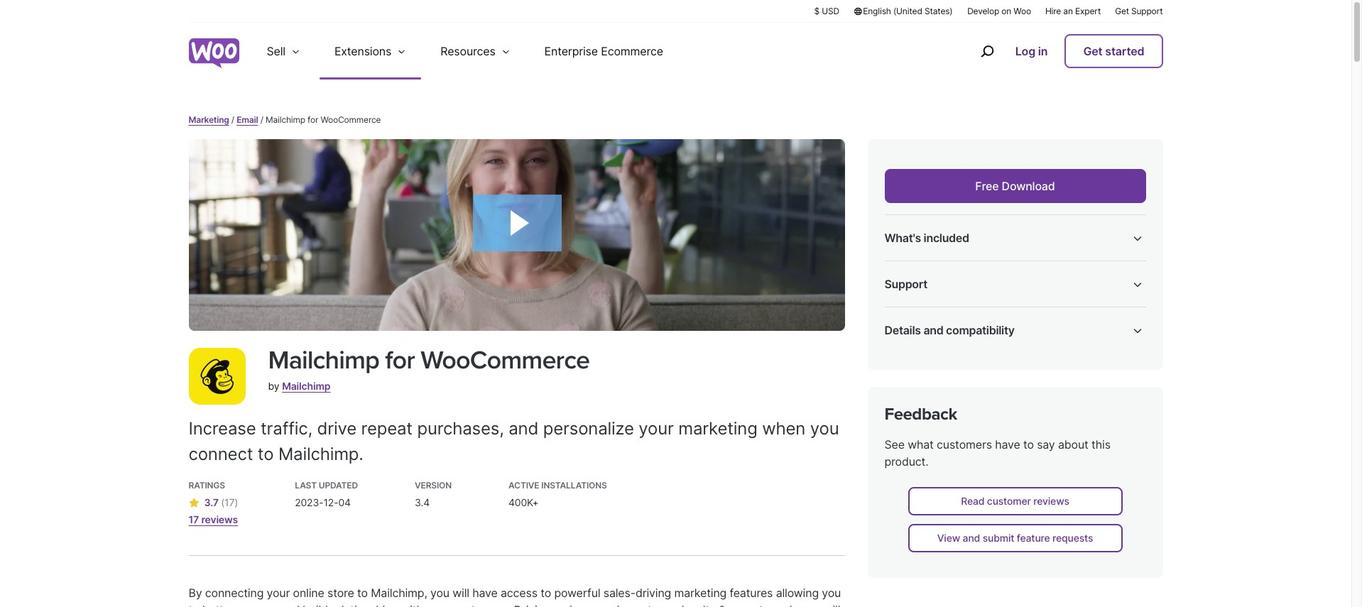 Task type: vqa. For each thing, say whether or not it's contained in the screenshot.
the bottommost free
yes



Task type: locate. For each thing, give the bounding box(es) containing it.
1 vertical spatial mailchimp link
[[282, 380, 331, 392]]

1 horizontal spatial for
[[385, 345, 415, 376]]

2 vertical spatial version
[[415, 480, 452, 491]]

by up details and compatibility
[[932, 303, 944, 317]]

your right with
[[426, 603, 449, 607]]

have up customers.
[[472, 586, 498, 600]]

you inside the increase traffic, drive repeat purchases, and personalize your marketing when you connect to mailchimp.
[[810, 418, 839, 439]]

1 vertical spatial version
[[1048, 385, 1084, 397]]

enterprise ecommerce
[[544, 44, 663, 58]]

1 horizontal spatial woocommerce
[[421, 345, 590, 376]]

version for version 3.4
[[415, 480, 452, 491]]

view and submit feature requests
[[937, 532, 1093, 544]]

2023- down updated
[[295, 496, 323, 508]]

an right 'hire' at the top right of page
[[1063, 6, 1073, 16]]

0 horizontal spatial have
[[472, 586, 498, 600]]

read customer reviews
[[961, 495, 1069, 507]]

0 horizontal spatial 04
[[338, 496, 351, 508]]

04
[[1027, 385, 1040, 397], [338, 496, 351, 508]]

customers.
[[452, 603, 511, 607]]

woocommerce
[[321, 114, 381, 125], [421, 345, 590, 376]]

repeat down features
[[729, 603, 763, 607]]

1 vertical spatial an
[[554, 603, 566, 607]]

service navigation menu element
[[950, 28, 1163, 74]]

1 horizontal spatial version
[[884, 359, 920, 371]]

0 horizontal spatial 2023-
[[295, 496, 323, 508]]

english (united states) button
[[853, 5, 953, 17]]

0 vertical spatial support
[[1131, 6, 1163, 16]]

last for last updated 2023-12-04
[[295, 480, 317, 491]]

to inside the increase traffic, drive repeat purchases, and personalize your marketing when you connect to mailchimp.
[[258, 444, 274, 464]]

loyalty
[[682, 603, 716, 607]]

1 vertical spatial chevron up image
[[1129, 322, 1146, 339]]

mailchimp link for by
[[282, 380, 331, 392]]

chevron up image down chevron up icon
[[1129, 322, 1146, 339]]

ratings
[[189, 480, 225, 491]]

0 vertical spatial 17
[[224, 496, 235, 508]]

1 vertical spatial support
[[884, 277, 927, 291]]

0 vertical spatial view
[[967, 337, 990, 349]]

get for get support
[[1115, 6, 1129, 16]]

04 down documentation
[[1027, 385, 1040, 397]]

by up the traffic, on the left bottom
[[268, 380, 279, 392]]

1 horizontal spatial 3.4
[[984, 359, 999, 371]]

mailchimp up 'drive'
[[268, 345, 379, 376]]

will
[[453, 586, 469, 600]]

develop on woo
[[967, 6, 1031, 16]]

and
[[923, 323, 943, 337], [509, 418, 538, 439], [963, 532, 980, 544], [280, 603, 299, 607]]

connect
[[189, 444, 253, 464]]

support up handled
[[884, 277, 927, 291]]

free up handled
[[897, 278, 917, 290]]

repeat
[[361, 418, 413, 439], [729, 603, 763, 607]]

0 vertical spatial an
[[1063, 6, 1073, 16]]

1 vertical spatial 12-
[[323, 496, 338, 508]]

have inside 'by connecting your online store to mailchimp, you will have access to powerful sales-driving marketing features allowing you to better engage and build relationships with your customers. driving an increase in customer loyalty & repeat purchases wil'
[[472, 586, 498, 600]]

marketing left when
[[678, 418, 757, 439]]

0 horizontal spatial reviews
[[201, 513, 238, 526]]

0 vertical spatial your
[[639, 418, 674, 439]]

1 vertical spatial 3.4
[[415, 496, 430, 508]]

1 vertical spatial free
[[897, 256, 917, 268]]

support up started
[[1131, 6, 1163, 16]]

1 vertical spatial in
[[617, 603, 626, 607]]

get right expert
[[1115, 6, 1129, 16]]

0 vertical spatial have
[[995, 437, 1020, 452]]

04 down updated
[[338, 496, 351, 508]]

0 horizontal spatial repeat
[[361, 418, 413, 439]]

0 vertical spatial woocommerce
[[321, 114, 381, 125]]

0 horizontal spatial 12-
[[323, 496, 338, 508]]

purchases,
[[417, 418, 504, 439]]

to down the by at the bottom
[[189, 603, 199, 607]]

chevron up image
[[1129, 229, 1146, 246], [1129, 322, 1146, 339]]

0 vertical spatial by
[[932, 303, 944, 317]]

online
[[293, 586, 324, 600]]

1 horizontal spatial support
[[1131, 6, 1163, 16]]

0 vertical spatial reviews
[[1033, 495, 1069, 507]]

and down online
[[280, 603, 299, 607]]

customer for read
[[987, 495, 1031, 507]]

1 horizontal spatial get
[[1115, 6, 1129, 16]]

1 vertical spatial for
[[385, 345, 415, 376]]

1 horizontal spatial view
[[967, 337, 990, 349]]

feedback
[[884, 404, 957, 425]]

1 horizontal spatial customer
[[920, 278, 963, 290]]

in down sales-
[[617, 603, 626, 607]]

0 horizontal spatial an
[[554, 603, 566, 607]]

0 horizontal spatial mailchimp link
[[282, 380, 331, 392]]

$
[[814, 6, 819, 16]]

0 vertical spatial 04
[[1027, 385, 1040, 397]]

1 vertical spatial get
[[1083, 44, 1102, 58]]

you right when
[[810, 418, 839, 439]]

mailchimp,
[[371, 586, 427, 600]]

to
[[1023, 437, 1034, 452], [258, 444, 274, 464], [357, 586, 368, 600], [541, 586, 551, 600], [189, 603, 199, 607]]

mailchimp link
[[948, 303, 1003, 317], [282, 380, 331, 392]]

reviews up feature
[[1033, 495, 1069, 507]]

last inside last updated 2023-12-04
[[295, 480, 317, 491]]

1 vertical spatial repeat
[[729, 603, 763, 607]]

version for version
[[884, 359, 920, 371]]

1 horizontal spatial last
[[884, 385, 905, 397]]

read
[[961, 495, 984, 507]]

reviews
[[1033, 495, 1069, 507], [201, 513, 238, 526]]

2023- inside last updated 2023-12-04
[[295, 496, 323, 508]]

1 vertical spatial last
[[295, 480, 317, 491]]

free for free customer support
[[897, 278, 917, 290]]

2023- down view documentation link
[[984, 385, 1012, 397]]

2 horizontal spatial your
[[639, 418, 674, 439]]

0 horizontal spatial in
[[617, 603, 626, 607]]

0 horizontal spatial get
[[1083, 44, 1102, 58]]

by
[[932, 303, 944, 317], [268, 380, 279, 392]]

an down powerful
[[554, 603, 566, 607]]

free updates
[[897, 256, 957, 268]]

you
[[810, 418, 839, 439], [430, 586, 449, 600], [822, 586, 841, 600]]

0 vertical spatial customer
[[920, 278, 963, 290]]

2 chevron up image from the top
[[1129, 322, 1146, 339]]

1 horizontal spatial 17
[[224, 496, 235, 508]]

0 vertical spatial 2023-
[[984, 385, 1012, 397]]

1 vertical spatial 2023-
[[295, 496, 323, 508]]

requests
[[1052, 532, 1093, 544]]

version up 'last update'
[[884, 359, 920, 371]]

history
[[1086, 385, 1119, 397]]

0 horizontal spatial woocommerce
[[321, 114, 381, 125]]

documentation
[[993, 337, 1063, 349]]

for inside breadcrumb element
[[308, 114, 318, 125]]

1 horizontal spatial an
[[1063, 6, 1073, 16]]

to left say
[[1023, 437, 1034, 452]]

and inside the increase traffic, drive repeat purchases, and personalize your marketing when you connect to mailchimp.
[[509, 418, 538, 439]]

marketing up loyalty
[[674, 586, 727, 600]]

customer down updates
[[920, 278, 963, 290]]

by inside mailchimp for woocommerce by mailchimp
[[268, 380, 279, 392]]

version history link
[[1048, 385, 1119, 397]]

see
[[884, 437, 905, 452]]

view for view documentation
[[967, 337, 990, 349]]

have
[[995, 437, 1020, 452], [472, 586, 498, 600]]

0 horizontal spatial last
[[295, 480, 317, 491]]

and left the submit
[[963, 532, 980, 544]]

view for view and submit feature requests
[[937, 532, 960, 544]]

purchases
[[766, 603, 820, 607]]

400k+
[[508, 496, 539, 508]]

mailchimp
[[948, 303, 1003, 317], [268, 345, 379, 376], [282, 380, 331, 392]]

repeat right 'drive'
[[361, 418, 413, 439]]

0 vertical spatial mailchimp link
[[948, 303, 1003, 317]]

0 vertical spatial free
[[975, 179, 999, 193]]

mailchimp for woocommerce by mailchimp
[[268, 345, 590, 392]]

chevron up image for what's included
[[1129, 229, 1146, 246]]

feature
[[1017, 532, 1050, 544]]

email link
[[237, 114, 258, 125]]

0 horizontal spatial 3.4
[[415, 496, 430, 508]]

email
[[237, 114, 258, 125]]

in right log
[[1038, 44, 1048, 58]]

0 horizontal spatial view
[[937, 532, 960, 544]]

enterprise ecommerce link
[[527, 23, 680, 80]]

chevron up image for details and compatibility
[[1129, 322, 1146, 339]]

0 vertical spatial version
[[884, 359, 920, 371]]

0 horizontal spatial for
[[308, 114, 318, 125]]

by
[[189, 586, 202, 600]]

get started link
[[1065, 34, 1163, 68]]

chevron up image up chevron up icon
[[1129, 229, 1146, 246]]

1 horizontal spatial repeat
[[729, 603, 763, 607]]

(united
[[893, 6, 922, 16]]

view inside view documentation link
[[967, 337, 990, 349]]

repeat inside the increase traffic, drive repeat purchases, and personalize your marketing when you connect to mailchimp.
[[361, 418, 413, 439]]

0 vertical spatial get
[[1115, 6, 1129, 16]]

marketing inside the increase traffic, drive repeat purchases, and personalize your marketing when you connect to mailchimp.
[[678, 418, 757, 439]]

to down the traffic, on the left bottom
[[258, 444, 274, 464]]

what
[[908, 437, 934, 452]]

support inside get support link
[[1131, 6, 1163, 16]]

resources button
[[423, 23, 527, 80]]

details
[[884, 323, 921, 337]]

1 horizontal spatial by
[[932, 303, 944, 317]]

your up engage
[[267, 586, 290, 600]]

1 vertical spatial view
[[937, 532, 960, 544]]

1 horizontal spatial your
[[426, 603, 449, 607]]

your right personalize
[[639, 418, 674, 439]]

and up active
[[509, 418, 538, 439]]

version 3.4
[[415, 480, 452, 508]]

get left started
[[1083, 44, 1102, 58]]

1 vertical spatial have
[[472, 586, 498, 600]]

1 horizontal spatial mailchimp link
[[948, 303, 1003, 317]]

12- inside last updated 2023-12-04
[[323, 496, 338, 508]]

1 vertical spatial reviews
[[201, 513, 238, 526]]

have left say
[[995, 437, 1020, 452]]

0 horizontal spatial by
[[268, 380, 279, 392]]

2023-12-04
[[984, 385, 1040, 397]]

0 vertical spatial repeat
[[361, 418, 413, 439]]

woocommerce inside breadcrumb element
[[321, 114, 381, 125]]

reviews down 3.7 ( 17 )
[[201, 513, 238, 526]]

0 vertical spatial 3.4
[[984, 359, 999, 371]]

you left will
[[430, 586, 449, 600]]

0 vertical spatial chevron up image
[[1129, 229, 1146, 246]]

free down the what's
[[897, 256, 917, 268]]

version left history
[[1048, 385, 1084, 397]]

mailchimp link up compatibility
[[948, 303, 1003, 317]]

marketing link
[[189, 114, 229, 125]]

last left updated
[[295, 480, 317, 491]]

&
[[719, 603, 726, 607]]

say
[[1037, 437, 1055, 452]]

1 horizontal spatial reviews
[[1033, 495, 1069, 507]]

0 horizontal spatial 17
[[189, 513, 199, 526]]

0 vertical spatial marketing
[[678, 418, 757, 439]]

support
[[1131, 6, 1163, 16], [884, 277, 927, 291]]

get
[[1115, 6, 1129, 16], [1083, 44, 1102, 58]]

1 horizontal spatial 04
[[1027, 385, 1040, 397]]

version down 'purchases,'
[[415, 480, 452, 491]]

0 vertical spatial for
[[308, 114, 318, 125]]

mailchimp up the traffic, on the left bottom
[[282, 380, 331, 392]]

ecommerce
[[601, 44, 663, 58]]

drive
[[317, 418, 356, 439]]

2 vertical spatial mailchimp
[[282, 380, 331, 392]]

1 vertical spatial marketing
[[674, 586, 727, 600]]

view left the submit
[[937, 532, 960, 544]]

2 vertical spatial customer
[[629, 603, 679, 607]]

mailchimp up compatibility
[[948, 303, 1003, 317]]

relationships
[[331, 603, 398, 607]]

0 vertical spatial mailchimp
[[948, 303, 1003, 317]]

0 horizontal spatial customer
[[629, 603, 679, 607]]

0 vertical spatial last
[[884, 385, 905, 397]]

1 horizontal spatial in
[[1038, 44, 1048, 58]]

0 horizontal spatial your
[[267, 586, 290, 600]]

1 vertical spatial 04
[[338, 496, 351, 508]]

free inside free download link
[[975, 179, 999, 193]]

for inside mailchimp for woocommerce by mailchimp
[[385, 345, 415, 376]]

customer right "read"
[[987, 495, 1031, 507]]

updated
[[319, 480, 358, 491]]

last
[[884, 385, 905, 397], [295, 480, 317, 491]]

and inside 'by connecting your online store to mailchimp, you will have access to powerful sales-driving marketing features allowing you to better engage and build relationships with your customers. driving an increase in customer loyalty & repeat purchases wil'
[[280, 603, 299, 607]]

$ usd button
[[814, 5, 839, 17]]

12-
[[1012, 385, 1027, 397], [323, 496, 338, 508]]

about
[[1058, 437, 1088, 452]]

update
[[907, 385, 940, 397]]

get inside the service navigation menu element
[[1083, 44, 1102, 58]]

your
[[639, 418, 674, 439], [267, 586, 290, 600], [426, 603, 449, 607]]

1 vertical spatial woocommerce
[[421, 345, 590, 376]]

view down handled by mailchimp in the right of the page
[[967, 337, 990, 349]]

customer down driving
[[629, 603, 679, 607]]

1 chevron up image from the top
[[1129, 229, 1146, 246]]

0 horizontal spatial support
[[884, 277, 927, 291]]

2 vertical spatial free
[[897, 278, 917, 290]]

0 vertical spatial 12-
[[1012, 385, 1027, 397]]

12- down view documentation link
[[1012, 385, 1027, 397]]

mailchimp link up the traffic, on the left bottom
[[282, 380, 331, 392]]

2 horizontal spatial version
[[1048, 385, 1084, 397]]

last up category
[[884, 385, 905, 397]]

2 horizontal spatial customer
[[987, 495, 1031, 507]]

$ usd
[[814, 6, 839, 16]]

chevron up image
[[1129, 276, 1146, 293]]

free left "download" on the right top of the page
[[975, 179, 999, 193]]

1 vertical spatial customer
[[987, 495, 1031, 507]]

3.4 inside version 3.4
[[415, 496, 430, 508]]

0 horizontal spatial version
[[415, 480, 452, 491]]

1 horizontal spatial have
[[995, 437, 1020, 452]]

1 vertical spatial by
[[268, 380, 279, 392]]

you right allowing
[[822, 586, 841, 600]]

12- down updated
[[323, 496, 338, 508]]

view inside view and submit feature requests link
[[937, 532, 960, 544]]

customers
[[937, 437, 992, 452]]

0 vertical spatial in
[[1038, 44, 1048, 58]]



Task type: describe. For each thing, give the bounding box(es) containing it.
free download link
[[884, 169, 1146, 203]]

mailchimp link for handled by
[[948, 303, 1003, 317]]

active installations 400k+
[[508, 480, 607, 508]]

resources
[[440, 44, 495, 58]]

started
[[1105, 44, 1144, 58]]

view documentation link
[[908, 329, 1122, 358]]

connecting
[[205, 586, 264, 600]]

driving
[[635, 586, 671, 600]]

get started
[[1083, 44, 1144, 58]]

search image
[[976, 40, 998, 62]]

develop on woo link
[[967, 5, 1031, 17]]

better
[[202, 603, 234, 607]]

version history
[[1048, 385, 1119, 397]]

included
[[924, 231, 969, 245]]

1 horizontal spatial 12-
[[1012, 385, 1027, 397]]

/
[[231, 114, 234, 125]]

customer inside 'by connecting your online store to mailchimp, you will have access to powerful sales-driving marketing features allowing you to better engage and build relationships with your customers. driving an increase in customer loyalty & repeat purchases wil'
[[629, 603, 679, 607]]

on
[[1001, 6, 1011, 16]]

version for version history
[[1048, 385, 1084, 397]]

sell
[[267, 44, 285, 58]]

3.7 ( 17 )
[[204, 496, 238, 508]]

support
[[966, 278, 1002, 290]]

2 vertical spatial your
[[426, 603, 449, 607]]

repeat inside 'by connecting your online store to mailchimp, you will have access to powerful sales-driving marketing features allowing you to better engage and build relationships with your customers. driving an increase in customer loyalty & repeat purchases wil'
[[729, 603, 763, 607]]

(
[[221, 496, 224, 508]]

what's included
[[884, 231, 969, 245]]

your inside the increase traffic, drive repeat purchases, and personalize your marketing when you connect to mailchimp.
[[639, 418, 674, 439]]

english
[[863, 6, 891, 16]]

submit
[[983, 532, 1014, 544]]

)
[[235, 496, 238, 508]]

04 inside last updated 2023-12-04
[[338, 496, 351, 508]]

log in link
[[1010, 36, 1053, 67]]

active
[[508, 480, 539, 491]]

by connecting your online store to mailchimp, you will have access to powerful sales-driving marketing features allowing you to better engage and build relationships with your customers. driving an increase in customer loyalty & repeat purchases wil
[[189, 586, 841, 607]]

features
[[730, 586, 773, 600]]

increase
[[189, 418, 256, 439]]

when
[[762, 418, 805, 439]]

increase
[[570, 603, 614, 607]]

store
[[327, 586, 354, 600]]

to inside see what customers have to say about this product.
[[1023, 437, 1034, 452]]

1 horizontal spatial 2023-
[[984, 385, 1012, 397]]

in inside the service navigation menu element
[[1038, 44, 1048, 58]]

and down handled by mailchimp in the right of the page
[[923, 323, 943, 337]]

installations
[[541, 480, 607, 491]]

handled
[[884, 303, 928, 317]]

get support link
[[1115, 5, 1163, 17]]

marketing
[[189, 114, 229, 125]]

worldwide
[[997, 451, 1048, 463]]

free customer support
[[897, 278, 1002, 290]]

expert
[[1075, 6, 1101, 16]]

17 reviews
[[189, 513, 238, 526]]

category
[[884, 411, 928, 423]]

free download
[[975, 179, 1055, 193]]

in inside 'by connecting your online store to mailchimp, you will have access to powerful sales-driving marketing features allowing you to better engage and build relationships with your customers. driving an increase in customer loyalty & repeat purchases wil'
[[617, 603, 626, 607]]

usd
[[822, 6, 839, 16]]

sell button
[[250, 23, 317, 80]]

read customer reviews link
[[908, 487, 1122, 515]]

get support
[[1115, 6, 1163, 16]]

free for free download
[[975, 179, 999, 193]]

17 reviews link
[[189, 513, 238, 527]]

last for last update
[[884, 385, 905, 397]]

mailchimp.
[[278, 444, 363, 464]]

view and submit feature requests link
[[908, 524, 1122, 552]]

marketing inside 'by connecting your online store to mailchimp, you will have access to powerful sales-driving marketing features allowing you to better engage and build relationships with your customers. driving an increase in customer loyalty & repeat purchases wil'
[[674, 586, 727, 600]]

compatibility
[[946, 323, 1014, 337]]

develop
[[967, 6, 999, 16]]

to up relationships
[[357, 586, 368, 600]]

woo
[[1014, 6, 1031, 16]]

traffic,
[[261, 418, 312, 439]]

view documentation
[[967, 337, 1063, 349]]

get for get started
[[1083, 44, 1102, 58]]

engage
[[237, 603, 277, 607]]

download
[[1002, 179, 1055, 193]]

customer for free
[[920, 278, 963, 290]]

countries
[[884, 451, 931, 463]]

handled by mailchimp
[[884, 303, 1003, 317]]

build
[[303, 603, 328, 607]]

1 vertical spatial your
[[267, 586, 290, 600]]

an inside 'by connecting your online store to mailchimp, you will have access to powerful sales-driving marketing features allowing you to better engage and build relationships with your customers. driving an increase in customer loyalty & repeat purchases wil'
[[554, 603, 566, 607]]

1 vertical spatial 17
[[189, 513, 199, 526]]

allowing
[[776, 586, 819, 600]]

log in
[[1015, 44, 1048, 58]]

hire
[[1045, 6, 1061, 16]]

extensions button
[[317, 23, 423, 80]]

free for free updates
[[897, 256, 917, 268]]

what's
[[884, 231, 921, 245]]

details and compatibility
[[884, 323, 1014, 337]]

breadcrumb element
[[189, 114, 1163, 126]]

product icon image
[[189, 348, 245, 405]]

english (united states)
[[863, 6, 953, 16]]

to up driving
[[541, 586, 551, 600]]

last update
[[884, 385, 940, 397]]

have inside see what customers have to say about this product.
[[995, 437, 1020, 452]]

driving
[[514, 603, 551, 607]]

states)
[[925, 6, 953, 16]]

updates
[[920, 256, 957, 268]]

extensions
[[334, 44, 391, 58]]

marketing / email / mailchimp for woocommerce
[[189, 114, 381, 125]]

this
[[1091, 437, 1111, 452]]

1 vertical spatial mailchimp
[[268, 345, 379, 376]]

with
[[401, 603, 423, 607]]

woocommerce inside mailchimp for woocommerce by mailchimp
[[421, 345, 590, 376]]

hire an expert link
[[1045, 5, 1101, 17]]

product.
[[884, 454, 928, 469]]



